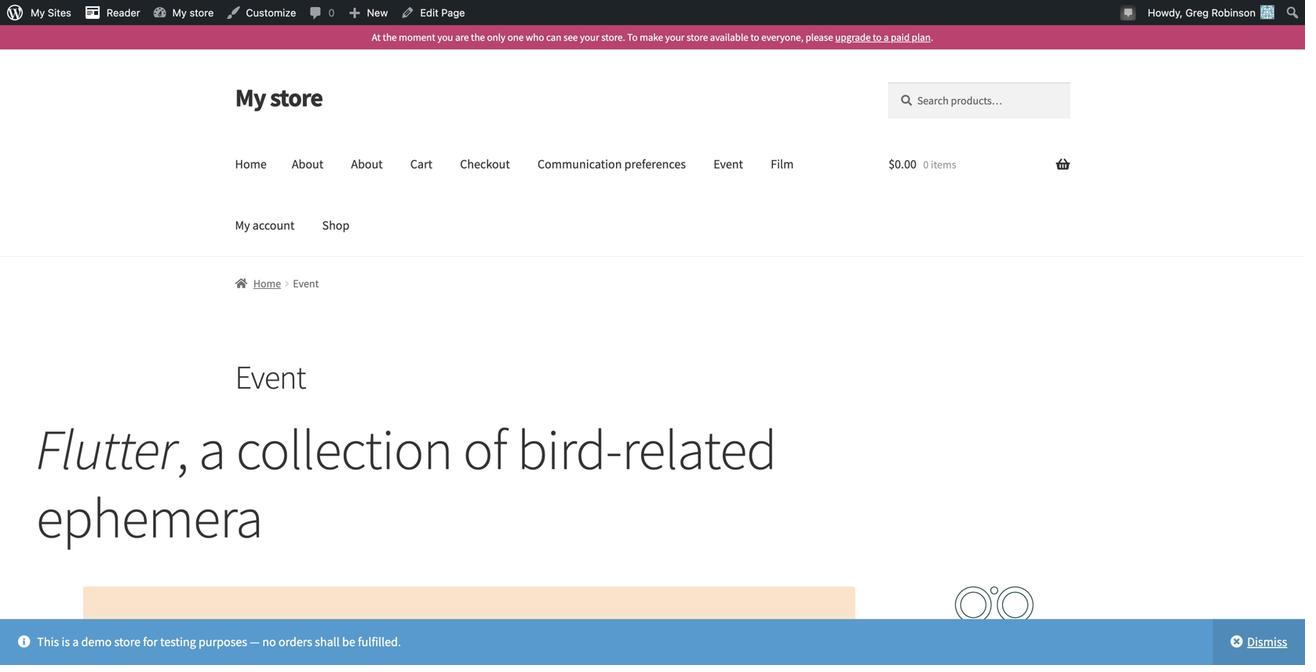 Task type: locate. For each thing, give the bounding box(es) containing it.
a left paid
[[884, 31, 889, 44]]

home link down my account link
[[235, 277, 281, 291]]

1 vertical spatial home link
[[235, 277, 281, 291]]

edit
[[420, 7, 439, 18]]

None text field
[[1283, 3, 1304, 22]]

2 the from the left
[[471, 31, 485, 44]]

toolbar navigation
[[0, 0, 1306, 28]]

0 horizontal spatial my store link
[[147, 0, 220, 25]]

cart link
[[398, 134, 445, 195]]

, a collection of bird-related ephemera
[[36, 413, 777, 553]]

the right 'are'
[[471, 31, 485, 44]]

home inside my store banner
[[235, 156, 267, 172]]

home inside breadcrumbs element
[[253, 277, 281, 291]]

can
[[546, 31, 562, 44]]

none text field inside toolbar navigation
[[1283, 3, 1304, 22]]

1 horizontal spatial about
[[351, 156, 383, 172]]

a right is
[[72, 634, 79, 650]]

your right make
[[666, 31, 685, 44]]

2 about from the left
[[351, 156, 383, 172]]

testing
[[160, 634, 196, 650]]

home for home link inside my store banner
[[235, 156, 267, 172]]

1 vertical spatial event
[[293, 277, 319, 291]]

Search products… search field
[[889, 82, 1071, 118]]

my store
[[172, 7, 214, 18], [235, 82, 323, 113]]

howdy,
[[1149, 7, 1183, 18]]

0 horizontal spatial to
[[751, 31, 760, 44]]

0 vertical spatial 0
[[329, 7, 335, 18]]

the right at
[[383, 31, 397, 44]]

1 about link from the left
[[279, 134, 336, 195]]

$
[[889, 156, 895, 172]]

who
[[526, 31, 544, 44]]

2 horizontal spatial a
[[884, 31, 889, 44]]

about
[[292, 156, 324, 172], [351, 156, 383, 172]]

1 horizontal spatial my store link
[[235, 82, 323, 113]]

about left cart
[[351, 156, 383, 172]]

about link left cart link
[[339, 134, 396, 195]]

event link
[[701, 134, 756, 195]]

robinson
[[1212, 7, 1256, 18]]

home link
[[223, 134, 279, 195], [235, 277, 281, 291]]

a
[[884, 31, 889, 44], [199, 413, 226, 484], [72, 634, 79, 650]]

1 horizontal spatial to
[[873, 31, 882, 44]]

my store link
[[147, 0, 220, 25], [235, 82, 323, 113]]

plan
[[912, 31, 931, 44]]

your
[[580, 31, 600, 44], [666, 31, 685, 44]]

0.00
[[895, 156, 917, 172]]

.
[[931, 31, 934, 44]]

0 horizontal spatial my store
[[172, 7, 214, 18]]

1 vertical spatial home
[[253, 277, 281, 291]]

home
[[235, 156, 267, 172], [253, 277, 281, 291]]

1 vertical spatial my store link
[[235, 82, 323, 113]]

home link up my account
[[223, 134, 279, 195]]

1 vertical spatial my store
[[235, 82, 323, 113]]

0 vertical spatial home
[[235, 156, 267, 172]]

1 horizontal spatial your
[[666, 31, 685, 44]]

0 horizontal spatial about
[[292, 156, 324, 172]]

home up my account
[[235, 156, 267, 172]]

bird-
[[517, 413, 622, 484]]

,
[[177, 413, 188, 484]]

0 vertical spatial a
[[884, 31, 889, 44]]

0 horizontal spatial 0
[[329, 7, 335, 18]]

2 your from the left
[[666, 31, 685, 44]]

flutter
[[36, 413, 177, 484]]

shall
[[315, 634, 340, 650]]

your right 'see'
[[580, 31, 600, 44]]

collection
[[236, 413, 453, 484]]

1 horizontal spatial 0
[[924, 158, 929, 172]]

0 inside $ 0.00 0 items
[[924, 158, 929, 172]]

upgrade
[[836, 31, 871, 44]]

breadcrumbs element
[[235, 275, 1071, 293]]

0 left items at the top right of page
[[924, 158, 929, 172]]

none search field inside my store banner
[[889, 82, 1071, 118]]

my
[[31, 7, 45, 18], [172, 7, 187, 18], [235, 82, 266, 113], [235, 217, 250, 233]]

0 vertical spatial my store
[[172, 7, 214, 18]]

1 horizontal spatial a
[[199, 413, 226, 484]]

1 vertical spatial 0
[[924, 158, 929, 172]]

about up shop
[[292, 156, 324, 172]]

film
[[771, 156, 794, 172]]

0 horizontal spatial your
[[580, 31, 600, 44]]

sites
[[48, 7, 71, 18]]

the
[[383, 31, 397, 44], [471, 31, 485, 44]]

2 to from the left
[[873, 31, 882, 44]]

1 horizontal spatial the
[[471, 31, 485, 44]]

checkout link
[[448, 134, 523, 195]]

make
[[640, 31, 664, 44]]

is
[[62, 634, 70, 650]]

of
[[463, 413, 507, 484]]

event
[[714, 156, 744, 172], [293, 277, 319, 291], [235, 356, 306, 398]]

about link up shop
[[279, 134, 336, 195]]

1 horizontal spatial about link
[[339, 134, 396, 195]]

to left paid
[[873, 31, 882, 44]]

0 vertical spatial event
[[714, 156, 744, 172]]

0 vertical spatial my store link
[[147, 0, 220, 25]]

shop
[[322, 217, 350, 233]]

event inside breadcrumbs element
[[293, 277, 319, 291]]

orders
[[279, 634, 312, 650]]

0 horizontal spatial about link
[[279, 134, 336, 195]]

greg
[[1186, 7, 1209, 18]]

shop link
[[310, 195, 362, 256]]

dismiss
[[1248, 634, 1288, 650]]

my account
[[235, 217, 295, 233]]

howdy, greg robinson
[[1149, 7, 1256, 18]]

0 horizontal spatial a
[[72, 634, 79, 650]]

0 vertical spatial home link
[[223, 134, 279, 195]]

1 vertical spatial a
[[199, 413, 226, 484]]

to right the available
[[751, 31, 760, 44]]

communication preferences
[[538, 156, 686, 172]]

about link
[[279, 134, 336, 195], [339, 134, 396, 195]]

1 about from the left
[[292, 156, 324, 172]]

edit page link
[[394, 0, 472, 25]]

a right ,
[[199, 413, 226, 484]]

0
[[329, 7, 335, 18], [924, 158, 929, 172]]

0 left new link on the top left of page
[[329, 7, 335, 18]]

store
[[190, 7, 214, 18], [687, 31, 708, 44], [270, 82, 323, 113], [114, 634, 141, 650]]

event inside event link
[[714, 156, 744, 172]]

to
[[751, 31, 760, 44], [873, 31, 882, 44]]

home down my account link
[[253, 277, 281, 291]]

1 horizontal spatial my store
[[235, 82, 323, 113]]

None search field
[[889, 82, 1071, 118]]

0 horizontal spatial the
[[383, 31, 397, 44]]



Task type: vqa. For each thing, say whether or not it's contained in the screenshot.
Add Product Gallery Images link
no



Task type: describe. For each thing, give the bounding box(es) containing it.
new
[[367, 7, 388, 18]]

new link
[[341, 0, 394, 25]]

this is a demo store for testing purposes — no orders shall be fulfilled.
[[37, 634, 401, 650]]

purposes
[[199, 634, 247, 650]]

my store inside toolbar navigation
[[172, 7, 214, 18]]

0 link
[[303, 0, 341, 25]]

my account link
[[223, 195, 307, 256]]

—
[[250, 634, 260, 650]]

1 the from the left
[[383, 31, 397, 44]]

customize
[[246, 7, 296, 18]]

account
[[253, 217, 295, 233]]

store inside toolbar navigation
[[190, 7, 214, 18]]

an icon representing binoculars. image
[[955, 587, 1034, 623]]

communication
[[538, 156, 622, 172]]

available
[[710, 31, 749, 44]]

1 your from the left
[[580, 31, 600, 44]]

2 vertical spatial a
[[72, 634, 79, 650]]

at
[[372, 31, 381, 44]]

film link
[[759, 134, 807, 195]]

one
[[508, 31, 524, 44]]

you
[[438, 31, 453, 44]]

my sites
[[31, 7, 71, 18]]

my store inside banner
[[235, 82, 323, 113]]

communication preferences link
[[525, 134, 699, 195]]

store inside my store banner
[[270, 82, 323, 113]]

are
[[455, 31, 469, 44]]

for
[[143, 634, 158, 650]]

see
[[564, 31, 578, 44]]

checkout
[[460, 156, 510, 172]]

page
[[442, 7, 465, 18]]

edit page
[[420, 7, 465, 18]]

reader
[[107, 7, 140, 18]]

1 to from the left
[[751, 31, 760, 44]]

to
[[628, 31, 638, 44]]

home for home link in breadcrumbs element
[[253, 277, 281, 291]]

ephemera
[[36, 482, 263, 553]]

notification image
[[1123, 5, 1135, 18]]

moment
[[399, 31, 436, 44]]

fulfilled.
[[358, 634, 401, 650]]

customize link
[[220, 0, 303, 25]]

2 vertical spatial event
[[235, 356, 306, 398]]

related
[[622, 413, 777, 484]]

home link inside my store banner
[[223, 134, 279, 195]]

this
[[37, 634, 59, 650]]

please
[[806, 31, 834, 44]]

home link inside breadcrumbs element
[[235, 277, 281, 291]]

no
[[262, 634, 276, 650]]

upgrade to a paid plan link
[[836, 31, 931, 44]]

2 about link from the left
[[339, 134, 396, 195]]

be
[[342, 634, 356, 650]]

a inside , a collection of bird-related ephemera
[[199, 413, 226, 484]]

cart
[[411, 156, 433, 172]]

my sites link
[[0, 0, 78, 25]]

demo
[[81, 634, 112, 650]]

preferences
[[625, 156, 686, 172]]

my store banner
[[0, 49, 1306, 257]]

0 inside toolbar navigation
[[329, 7, 335, 18]]

store.
[[602, 31, 626, 44]]

$ 0.00 0 items
[[889, 156, 957, 172]]

paid
[[891, 31, 910, 44]]

reader link
[[78, 0, 147, 25]]

only
[[487, 31, 506, 44]]

at the moment you are the only one who can see your store. to make your store available to everyone, please upgrade to a paid plan .
[[372, 31, 934, 44]]

dismiss link
[[1213, 619, 1306, 665]]

everyone,
[[762, 31, 804, 44]]

items
[[931, 158, 957, 172]]



